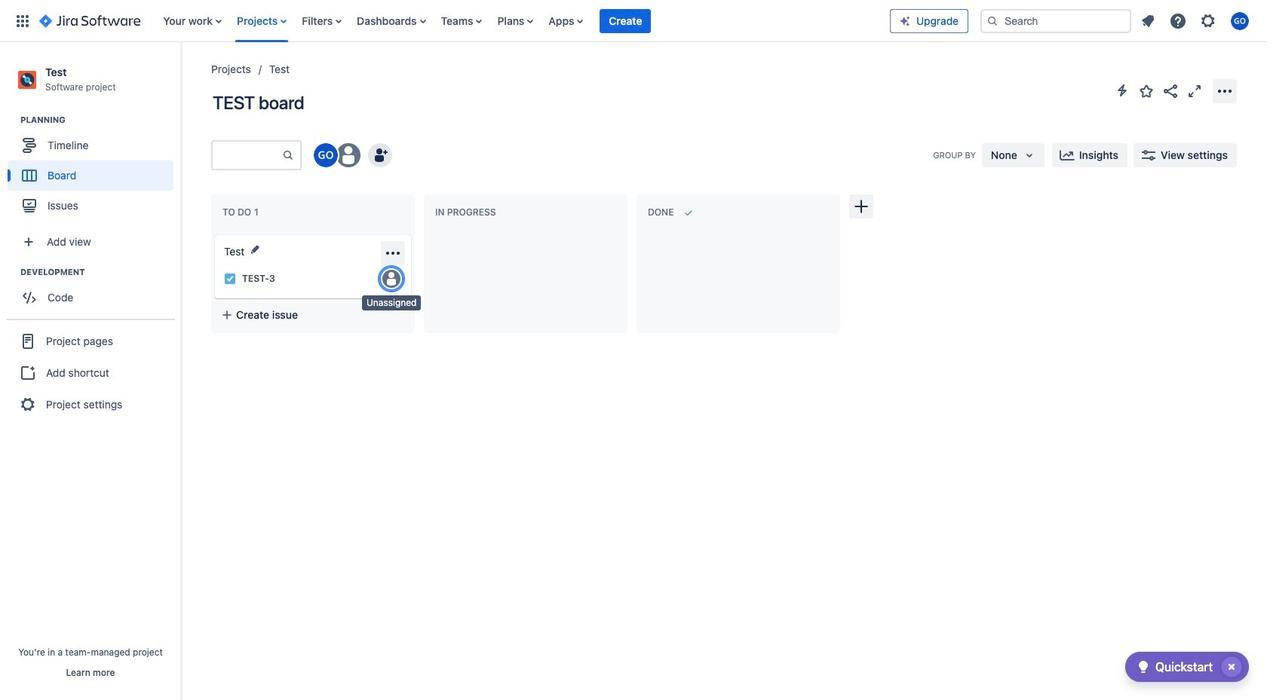 Task type: locate. For each thing, give the bounding box(es) containing it.
Search this board text field
[[213, 142, 282, 169]]

None search field
[[980, 9, 1131, 33]]

banner
[[0, 0, 1267, 42]]

heading
[[20, 114, 180, 126], [20, 266, 180, 278]]

0 vertical spatial group
[[8, 114, 180, 226]]

list item
[[600, 0, 651, 42]]

1 vertical spatial group
[[8, 266, 180, 318]]

planning image
[[2, 111, 20, 129]]

primary element
[[9, 0, 890, 42]]

sidebar navigation image
[[164, 60, 198, 91]]

2 heading from the top
[[20, 266, 180, 278]]

1 vertical spatial heading
[[20, 266, 180, 278]]

1 heading from the top
[[20, 114, 180, 126]]

tooltip
[[362, 296, 421, 310]]

list
[[156, 0, 890, 42], [1134, 7, 1258, 34]]

0 horizontal spatial list
[[156, 0, 890, 42]]

more actions for test-3 test image
[[384, 244, 402, 262]]

create issue image
[[204, 225, 222, 243]]

jira software image
[[39, 12, 140, 30], [39, 12, 140, 30]]

2 vertical spatial group
[[6, 319, 175, 426]]

edit summary image
[[249, 244, 261, 256]]

search image
[[987, 15, 999, 27]]

add people image
[[371, 146, 389, 164]]

check image
[[1134, 658, 1152, 677]]

group
[[8, 114, 180, 226], [8, 266, 180, 318], [6, 319, 175, 426]]

Search field
[[980, 9, 1131, 33]]

0 vertical spatial heading
[[20, 114, 180, 126]]

group for development icon
[[8, 266, 180, 318]]

settings image
[[1199, 12, 1217, 30]]

dismiss quickstart image
[[1220, 655, 1244, 680]]



Task type: vqa. For each thing, say whether or not it's contained in the screenshot.
Help Icon
no



Task type: describe. For each thing, give the bounding box(es) containing it.
group for planning image
[[8, 114, 180, 226]]

notifications image
[[1139, 12, 1157, 30]]

1 horizontal spatial list
[[1134, 7, 1258, 34]]

heading for planning image
[[20, 114, 180, 126]]

enter full screen image
[[1186, 82, 1204, 100]]

help image
[[1169, 12, 1187, 30]]

sidebar element
[[0, 42, 181, 701]]

more actions image
[[1216, 82, 1234, 100]]

automations menu button icon image
[[1113, 81, 1131, 100]]

create column image
[[852, 198, 870, 216]]

development image
[[2, 263, 20, 281]]

appswitcher icon image
[[14, 12, 32, 30]]

your profile and settings image
[[1231, 12, 1249, 30]]

heading for development icon
[[20, 266, 180, 278]]

task image
[[224, 273, 236, 285]]

star test board image
[[1137, 82, 1155, 100]]

to do element
[[222, 207, 262, 218]]



